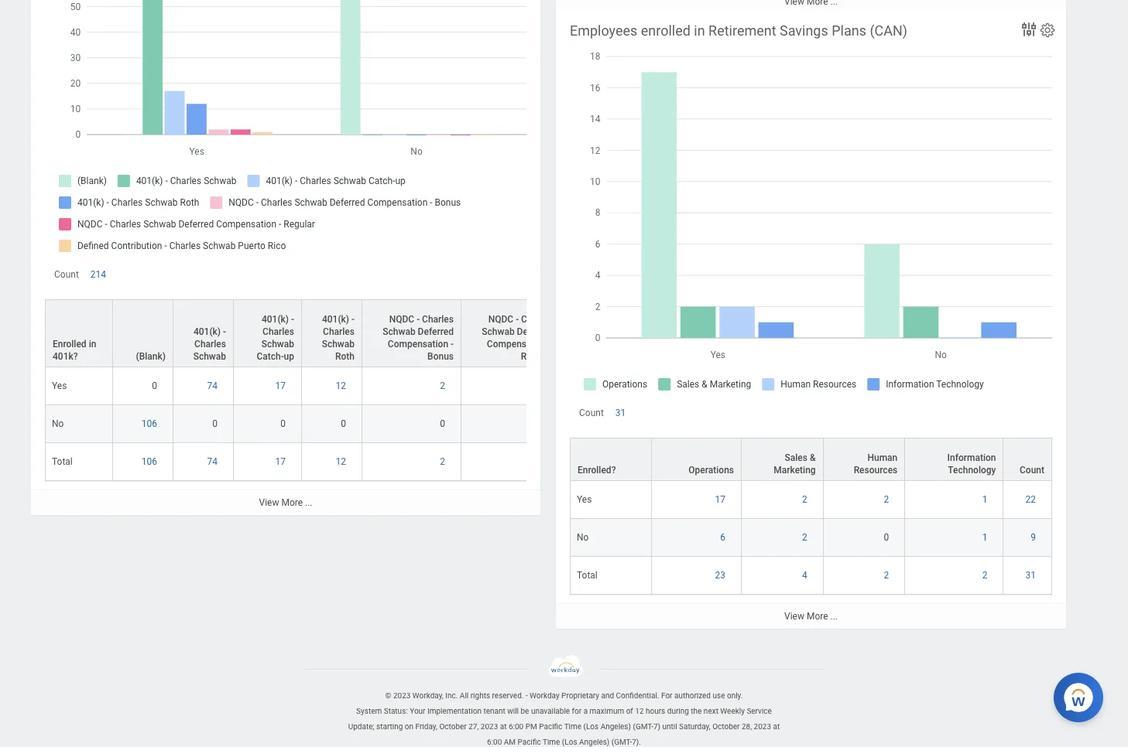 Task type: vqa. For each thing, say whether or not it's contained in the screenshot.


Task type: locate. For each thing, give the bounding box(es) containing it.
nqdc inside nqdc - charles schwab deferred compensation - bonus
[[389, 315, 414, 325]]

0 vertical spatial 12 button
[[336, 380, 348, 393]]

2 deferred from the left
[[517, 327, 553, 338]]

nqdc - charles schwab deferred compensation - regular image
[[468, 380, 554, 393], [468, 418, 554, 431], [468, 456, 554, 469]]

human
[[868, 453, 898, 464]]

401(k) - charles schwab button
[[173, 301, 233, 367]]

charles up catch-
[[263, 327, 294, 338]]

no down enrolled? at the right of the page
[[577, 533, 589, 544]]

401(k) left 401(k) - charles schwab catch-up popup button
[[194, 327, 221, 338]]

1 vertical spatial count
[[579, 408, 604, 419]]

1 vertical spatial 31
[[1026, 571, 1036, 582]]

1 button down technology
[[982, 494, 990, 507]]

during
[[667, 708, 689, 716]]

1 for 22
[[982, 495, 988, 506]]

1 deferred from the left
[[418, 327, 454, 338]]

only.
[[727, 692, 743, 701]]

compensation for bonus
[[388, 339, 448, 350]]

rights
[[471, 692, 490, 701]]

yes down 401k?
[[52, 381, 67, 392]]

october down implementation
[[439, 723, 467, 732]]

1 button for 22
[[982, 494, 990, 507]]

time down unavailable
[[543, 739, 560, 747]]

schwab
[[383, 327, 416, 338], [482, 327, 515, 338], [261, 339, 294, 350], [322, 339, 355, 350], [193, 352, 226, 363]]

all
[[460, 692, 469, 701]]

1 button
[[982, 494, 990, 507], [982, 532, 990, 545]]

1 vertical spatial (gmt-
[[612, 739, 632, 747]]

0 vertical spatial 1 button
[[982, 494, 990, 507]]

0 vertical spatial 17 button
[[275, 380, 288, 393]]

1 horizontal spatial in
[[694, 22, 705, 39]]

total for 106
[[52, 457, 73, 468]]

schwab inside nqdc - charles schwab deferred compensation - regular
[[482, 327, 515, 338]]

pacific down unavailable
[[539, 723, 562, 732]]

1 left 9
[[982, 533, 988, 544]]

1 vertical spatial time
[[543, 739, 560, 747]]

0 vertical spatial view
[[259, 498, 279, 509]]

view more ... inside employees enrolled in 401(k) or roth plans (usa) "element"
[[259, 498, 312, 509]]

count for 31
[[579, 408, 604, 419]]

yes inside employees enrolled in 401(k) or roth plans (usa) "element"
[[52, 381, 67, 392]]

0 vertical spatial 12
[[336, 381, 346, 392]]

1 vertical spatial 17 button
[[275, 456, 288, 469]]

17 inside employees enrolled in retirement savings plans (can) element
[[715, 495, 726, 506]]

(can)
[[870, 22, 908, 39]]

count inside employees enrolled in 401(k) or roth plans (usa) "element"
[[54, 270, 79, 280]]

charles for nqdc - charles schwab deferred compensation - regular
[[521, 315, 553, 325]]

2 vertical spatial 17 button
[[715, 494, 728, 507]]

nqdc - charles schwab deferred compensation - regular image for yes
[[468, 380, 554, 393]]

view
[[259, 498, 279, 509], [784, 612, 804, 623]]

compensation inside nqdc - charles schwab deferred compensation - regular
[[487, 339, 547, 350]]

compensation up regular
[[487, 339, 547, 350]]

1 vertical spatial pacific
[[518, 739, 541, 747]]

0 vertical spatial 1
[[982, 495, 988, 506]]

0 horizontal spatial more
[[281, 498, 303, 509]]

2 nqdc from the left
[[488, 315, 514, 325]]

401(k) inside 401(k) - charles schwab roth
[[322, 315, 349, 325]]

1 vertical spatial 17
[[275, 457, 286, 468]]

enrolled? button
[[571, 439, 651, 481]]

footer
[[0, 656, 1128, 748]]

your
[[410, 708, 425, 716]]

resources
[[854, 466, 898, 476]]

at up 'am'
[[500, 723, 507, 732]]

tenant
[[484, 708, 505, 716]]

compensation for regular
[[487, 339, 547, 350]]

0 vertical spatial 31 button
[[615, 407, 628, 420]]

1 horizontal spatial no
[[577, 533, 589, 544]]

pacific down "pm"
[[518, 739, 541, 747]]

1 horizontal spatial total
[[577, 571, 598, 582]]

© 2023 workday, inc. all rights reserved. - workday proprietary and confidential. for authorized use only. system status: your implementation tenant will be unavailable for a maximum of 12 hours during the next weekly service update; starting on friday, october 27, 2023 at 6:00 pm pacific time (los angeles) (gmt-7) until saturday, october 28, 2023 at 6:00 am pacific time (los angeles) (gmt-7).
[[348, 692, 780, 747]]

2023 right 27,
[[481, 723, 498, 732]]

31 for the top '31' button
[[615, 408, 626, 419]]

2 nqdc - charles schwab deferred compensation - regular image from the top
[[468, 418, 554, 431]]

0 horizontal spatial compensation
[[388, 339, 448, 350]]

row containing 401(k) - charles schwab catch-up
[[45, 300, 701, 369]]

1 74 button from the top
[[207, 380, 220, 393]]

1 down technology
[[982, 495, 988, 506]]

charles up regular
[[521, 315, 553, 325]]

1 horizontal spatial deferred
[[517, 327, 553, 338]]

technology
[[948, 466, 996, 476]]

- inside 401(k) - charles schwab catch-up
[[291, 315, 294, 325]]

31 up enrolled? popup button
[[615, 408, 626, 419]]

charles inside 401(k) - charles schwab
[[194, 339, 226, 350]]

... inside employees enrolled in 401(k) or roth plans (usa) "element"
[[305, 498, 312, 509]]

23 button
[[715, 570, 728, 583]]

6:00 left 'am'
[[487, 739, 502, 747]]

enrolled in 401k?
[[53, 339, 96, 363]]

0 vertical spatial total
[[52, 457, 73, 468]]

106 button
[[142, 418, 160, 431], [142, 456, 160, 469]]

(blank) column header
[[113, 300, 173, 369]]

1 vertical spatial ...
[[830, 612, 838, 623]]

october down weekly
[[712, 723, 740, 732]]

31 down 9
[[1026, 571, 1036, 582]]

1 vertical spatial no
[[577, 533, 589, 544]]

(gmt-
[[633, 723, 653, 732], [612, 739, 632, 747]]

2 1 from the top
[[982, 533, 988, 544]]

more
[[281, 498, 303, 509], [807, 612, 828, 623]]

schwab for 401(k) - charles schwab catch-up
[[261, 339, 294, 350]]

2 button
[[440, 380, 448, 393], [440, 456, 448, 469], [802, 494, 810, 507], [884, 494, 891, 507], [802, 532, 810, 545], [884, 570, 891, 583], [982, 570, 990, 583]]

charles for 401(k) - charles schwab roth
[[323, 327, 355, 338]]

nqdc - charles schwab deferred compensation - regular image for no
[[468, 418, 554, 431]]

31 button down 9
[[1026, 570, 1038, 583]]

0 vertical spatial (gmt-
[[633, 723, 653, 732]]

schwab for 401(k) - charles schwab
[[193, 352, 226, 363]]

for
[[661, 692, 672, 701]]

0 horizontal spatial view
[[259, 498, 279, 509]]

1 nqdc from the left
[[389, 315, 414, 325]]

yes inside employees enrolled in retirement savings plans (can) element
[[577, 495, 592, 506]]

use
[[713, 692, 725, 701]]

angeles)
[[601, 723, 631, 732], [579, 739, 610, 747]]

6
[[720, 533, 726, 544]]

deferred inside nqdc - charles schwab deferred compensation - bonus
[[418, 327, 454, 338]]

2 1 button from the top
[[982, 532, 990, 545]]

no
[[52, 419, 64, 430], [577, 533, 589, 544]]

401(k) up catch-
[[262, 315, 289, 325]]

more for view more ... link inside employees enrolled in 401(k) or roth plans (usa) "element"
[[281, 498, 303, 509]]

status:
[[384, 708, 408, 716]]

1 horizontal spatial october
[[712, 723, 740, 732]]

0 horizontal spatial 31 button
[[615, 407, 628, 420]]

october
[[439, 723, 467, 732], [712, 723, 740, 732]]

1 vertical spatial in
[[89, 339, 96, 350]]

0 horizontal spatial at
[[500, 723, 507, 732]]

0 horizontal spatial 401(k)
[[194, 327, 221, 338]]

2 october from the left
[[712, 723, 740, 732]]

human resources
[[854, 453, 898, 476]]

configure employees enrolled in retirement savings plans (can) image
[[1039, 22, 1056, 39]]

charles inside 401(k) - charles schwab roth
[[323, 327, 355, 338]]

1 horizontal spatial 2023
[[481, 723, 498, 732]]

system
[[356, 708, 382, 716]]

1 vertical spatial 106
[[142, 457, 157, 468]]

unavailable
[[531, 708, 570, 716]]

time
[[564, 723, 582, 732], [543, 739, 560, 747]]

0
[[152, 381, 157, 392], [212, 419, 218, 430], [280, 419, 286, 430], [341, 419, 346, 430], [440, 419, 445, 430], [884, 533, 889, 544]]

1 vertical spatial 106 button
[[142, 456, 160, 469]]

workday,
[[413, 692, 444, 701]]

1 1 from the top
[[982, 495, 988, 506]]

1 vertical spatial nqdc - charles schwab deferred compensation - regular image
[[468, 418, 554, 431]]

0 vertical spatial view more ... link
[[31, 490, 540, 516]]

1 vertical spatial 1
[[982, 533, 988, 544]]

0 horizontal spatial 31
[[615, 408, 626, 419]]

deferred up bonus
[[418, 327, 454, 338]]

4 button
[[802, 570, 810, 583]]

2 compensation from the left
[[487, 339, 547, 350]]

2 74 button from the top
[[207, 456, 220, 469]]

1 vertical spatial view more ...
[[784, 612, 838, 623]]

74 for 106
[[207, 457, 218, 468]]

schwab for nqdc - charles schwab deferred compensation - regular
[[482, 327, 515, 338]]

1 horizontal spatial ...
[[830, 612, 838, 623]]

1 vertical spatial more
[[807, 612, 828, 623]]

more for the rightmost view more ... link
[[807, 612, 828, 623]]

2 horizontal spatial 401(k)
[[322, 315, 349, 325]]

2 74 from the top
[[207, 457, 218, 468]]

1 horizontal spatial count
[[579, 408, 604, 419]]

(gmt- up 7).
[[633, 723, 653, 732]]

12 button for 106
[[336, 456, 348, 469]]

total inside employees enrolled in 401(k) or roth plans (usa) "element"
[[52, 457, 73, 468]]

pacific
[[539, 723, 562, 732], [518, 739, 541, 747]]

view more ... link
[[31, 490, 540, 516], [556, 604, 1066, 630]]

schwab inside 401(k) - charles schwab catch-up
[[261, 339, 294, 350]]

count up enrolled? popup button
[[579, 408, 604, 419]]

0 vertical spatial view more ...
[[259, 498, 312, 509]]

0 button
[[152, 380, 160, 393], [212, 418, 220, 431], [280, 418, 288, 431], [341, 418, 348, 431], [440, 418, 448, 431], [884, 532, 891, 545]]

2 106 from the top
[[142, 457, 157, 468]]

in right 'enrolled'
[[89, 339, 96, 350]]

schwab inside nqdc - charles schwab deferred compensation - bonus
[[383, 327, 416, 338]]

yes
[[52, 381, 67, 392], [577, 495, 592, 506]]

2023 right 28,
[[754, 723, 771, 732]]

12 for 0
[[336, 381, 346, 392]]

angeles) down a
[[579, 739, 610, 747]]

compensation inside nqdc - charles schwab deferred compensation - bonus
[[388, 339, 448, 350]]

106 for 74
[[142, 457, 157, 468]]

1 horizontal spatial more
[[807, 612, 828, 623]]

0 horizontal spatial deferred
[[418, 327, 454, 338]]

1 horizontal spatial compensation
[[487, 339, 547, 350]]

charles inside nqdc - charles schwab deferred compensation - regular
[[521, 315, 553, 325]]

0 horizontal spatial yes
[[52, 381, 67, 392]]

deferred for bonus
[[418, 327, 454, 338]]

74 button for 0
[[207, 380, 220, 393]]

2023 right ©
[[393, 692, 411, 701]]

12 button
[[336, 380, 348, 393], [336, 456, 348, 469]]

74 button
[[207, 380, 220, 393], [207, 456, 220, 469]]

0 vertical spatial nqdc - charles schwab deferred compensation - regular image
[[468, 380, 554, 393]]

1 106 from the top
[[142, 419, 157, 430]]

(los down for
[[562, 739, 577, 747]]

charles up bonus
[[422, 315, 454, 325]]

information technology
[[947, 453, 996, 476]]

view more ...
[[259, 498, 312, 509], [784, 612, 838, 623]]

(gmt- down "of" on the bottom right
[[612, 739, 632, 747]]

0 vertical spatial (los
[[583, 723, 599, 732]]

401(k) - charles schwab roth
[[322, 315, 355, 363]]

1 vertical spatial 6:00
[[487, 739, 502, 747]]

401(k) - charles schwab roth column header
[[302, 300, 362, 369]]

regular
[[521, 352, 553, 363]]

1 vertical spatial 1 button
[[982, 532, 990, 545]]

1 horizontal spatial yes
[[577, 495, 592, 506]]

1 74 from the top
[[207, 381, 218, 392]]

time down for
[[564, 723, 582, 732]]

1 button left 9
[[982, 532, 990, 545]]

view inside employees enrolled in retirement savings plans (can) element
[[784, 612, 804, 623]]

1 for 9
[[982, 533, 988, 544]]

charles inside nqdc - charles schwab deferred compensation - bonus
[[422, 315, 454, 325]]

1 horizontal spatial at
[[773, 723, 780, 732]]

no for 6
[[577, 533, 589, 544]]

31 button up enrolled? popup button
[[615, 407, 628, 420]]

1 vertical spatial total
[[577, 571, 598, 582]]

1 nqdc - charles schwab deferred compensation - regular image from the top
[[468, 380, 554, 393]]

1 1 button from the top
[[982, 494, 990, 507]]

2 12 button from the top
[[336, 456, 348, 469]]

0 horizontal spatial (gmt-
[[612, 739, 632, 747]]

count for 214
[[54, 270, 79, 280]]

deferred inside nqdc - charles schwab deferred compensation - regular
[[517, 327, 553, 338]]

more inside employees enrolled in 401(k) or roth plans (usa) "element"
[[281, 498, 303, 509]]

0 vertical spatial 74 button
[[207, 380, 220, 393]]

charles up roth
[[323, 327, 355, 338]]

count left 214
[[54, 270, 79, 280]]

106
[[142, 419, 157, 430], [142, 457, 157, 468]]

bonus
[[427, 352, 454, 363]]

401(k) inside 401(k) - charles schwab catch-up
[[262, 315, 289, 325]]

0 horizontal spatial view more ... link
[[31, 490, 540, 516]]

0 horizontal spatial nqdc
[[389, 315, 414, 325]]

17 button for 0
[[275, 380, 288, 393]]

charles inside 401(k) - charles schwab catch-up
[[263, 327, 294, 338]]

1 vertical spatial view more ... link
[[556, 604, 1066, 630]]

1 horizontal spatial (gmt-
[[633, 723, 653, 732]]

2 vertical spatial nqdc - charles schwab deferred compensation - regular image
[[468, 456, 554, 469]]

2 horizontal spatial count
[[1020, 466, 1045, 476]]

0 horizontal spatial count
[[54, 270, 79, 280]]

in right enrolled
[[694, 22, 705, 39]]

at
[[500, 723, 507, 732], [773, 723, 780, 732]]

0 horizontal spatial october
[[439, 723, 467, 732]]

1 vertical spatial 31 button
[[1026, 570, 1038, 583]]

-
[[291, 315, 294, 325], [352, 315, 355, 325], [417, 315, 420, 325], [516, 315, 519, 325], [223, 327, 226, 338], [451, 339, 454, 350], [550, 339, 553, 350], [526, 692, 528, 701]]

0 horizontal spatial in
[[89, 339, 96, 350]]

31
[[615, 408, 626, 419], [1026, 571, 1036, 582]]

1
[[982, 495, 988, 506], [982, 533, 988, 544]]

row containing sales & marketing
[[570, 438, 1052, 482]]

(los down a
[[583, 723, 599, 732]]

am
[[504, 739, 516, 747]]

1 vertical spatial (los
[[562, 739, 577, 747]]

6:00 left "pm"
[[509, 723, 524, 732]]

no inside employees enrolled in retirement savings plans (can) element
[[577, 533, 589, 544]]

74 button for 106
[[207, 456, 220, 469]]

0 horizontal spatial 6:00
[[487, 739, 502, 747]]

0 vertical spatial no
[[52, 419, 64, 430]]

1 106 button from the top
[[142, 418, 160, 431]]

angeles) down maximum
[[601, 723, 631, 732]]

106 button for 0
[[142, 418, 160, 431]]

total inside employees enrolled in retirement savings plans (can) element
[[577, 571, 598, 582]]

more inside employees enrolled in retirement savings plans (can) element
[[807, 612, 828, 623]]

row
[[45, 300, 701, 369], [45, 368, 701, 406], [45, 406, 701, 444], [570, 438, 1052, 482], [45, 444, 701, 482], [570, 482, 1052, 520], [570, 520, 1052, 558], [570, 558, 1052, 596]]

0 vertical spatial 106
[[142, 419, 157, 430]]

401(k) inside 401(k) - charles schwab
[[194, 327, 221, 338]]

2023
[[393, 692, 411, 701], [481, 723, 498, 732], [754, 723, 771, 732]]

1 12 button from the top
[[336, 380, 348, 393]]

401(k) for 401(k) - charles schwab roth
[[322, 315, 349, 325]]

0 horizontal spatial total
[[52, 457, 73, 468]]

view inside employees enrolled in 401(k) or roth plans (usa) "element"
[[259, 498, 279, 509]]

1 horizontal spatial 401(k)
[[262, 315, 289, 325]]

1 horizontal spatial 31 button
[[1026, 570, 1038, 583]]

1 vertical spatial 74 button
[[207, 456, 220, 469]]

1 horizontal spatial nqdc
[[488, 315, 514, 325]]

nqdc inside nqdc - charles schwab deferred compensation - regular
[[488, 315, 514, 325]]

1 horizontal spatial view
[[784, 612, 804, 623]]

1 compensation from the left
[[388, 339, 448, 350]]

1 vertical spatial yes
[[577, 495, 592, 506]]

401(k) up roth
[[322, 315, 349, 325]]

0 horizontal spatial view more ...
[[259, 498, 312, 509]]

0 vertical spatial ...
[[305, 498, 312, 509]]

nqdc
[[389, 315, 414, 325], [488, 315, 514, 325]]

yes down enrolled? at the right of the page
[[577, 495, 592, 506]]

1 vertical spatial 74
[[207, 457, 218, 468]]

count up 22 button
[[1020, 466, 1045, 476]]

3 nqdc - charles schwab deferred compensation - regular image from the top
[[468, 456, 554, 469]]

2 106 button from the top
[[142, 456, 160, 469]]

2 vertical spatial count
[[1020, 466, 1045, 476]]

&
[[810, 453, 816, 464]]

2 vertical spatial 12
[[635, 708, 644, 716]]

1 horizontal spatial view more ...
[[784, 612, 838, 623]]

401(k)
[[262, 315, 289, 325], [322, 315, 349, 325], [194, 327, 221, 338]]

charles left 401(k) - charles schwab catch-up popup button
[[194, 339, 226, 350]]

at right 28,
[[773, 723, 780, 732]]

1 horizontal spatial 31
[[1026, 571, 1036, 582]]

0 vertical spatial 17
[[275, 381, 286, 392]]

0 vertical spatial count
[[54, 270, 79, 280]]

deferred up regular
[[517, 327, 553, 338]]

0 vertical spatial 31
[[615, 408, 626, 419]]

compensation up bonus
[[388, 339, 448, 350]]

saturday,
[[679, 723, 711, 732]]

reserved.
[[492, 692, 524, 701]]

no down 401k?
[[52, 419, 64, 430]]

...
[[305, 498, 312, 509], [830, 612, 838, 623]]

employees enrolled in retirement savings plans (can) element
[[556, 8, 1066, 630]]

0 vertical spatial more
[[281, 498, 303, 509]]

charles for 401(k) - charles schwab catch-up
[[263, 327, 294, 338]]

0 vertical spatial angeles)
[[601, 723, 631, 732]]

nqdc - charles schwab deferred compensation - regular image for total
[[468, 456, 554, 469]]

compensation
[[388, 339, 448, 350], [487, 339, 547, 350]]

74
[[207, 381, 218, 392], [207, 457, 218, 468]]

1 vertical spatial 12 button
[[336, 456, 348, 469]]

0 vertical spatial 74
[[207, 381, 218, 392]]

no inside employees enrolled in 401(k) or roth plans (usa) "element"
[[52, 419, 64, 430]]



Task type: describe. For each thing, give the bounding box(es) containing it.
401k?
[[53, 352, 78, 363]]

friday,
[[415, 723, 437, 732]]

22 button
[[1026, 494, 1038, 507]]

hours
[[646, 708, 665, 716]]

12 button for 0
[[336, 380, 348, 393]]

0 vertical spatial time
[[564, 723, 582, 732]]

401(k) - charles schwab
[[193, 327, 226, 363]]

and
[[601, 692, 614, 701]]

configure and view chart data image
[[1020, 20, 1038, 39]]

confidential.
[[616, 692, 659, 701]]

4
[[802, 571, 807, 582]]

17 for 106
[[275, 457, 286, 468]]

401(k) - charles schwab column header
[[173, 300, 234, 369]]

schwab for nqdc - charles schwab deferred compensation - bonus
[[383, 327, 416, 338]]

1 button for 9
[[982, 532, 990, 545]]

of
[[626, 708, 633, 716]]

106 for 0
[[142, 419, 157, 430]]

until
[[662, 723, 677, 732]]

enrolled
[[641, 22, 691, 39]]

count button
[[1004, 439, 1052, 481]]

implementation
[[427, 708, 482, 716]]

sales & marketing button
[[742, 439, 823, 481]]

inc.
[[445, 692, 458, 701]]

deferred for regular
[[517, 327, 553, 338]]

2 at from the left
[[773, 723, 780, 732]]

1 october from the left
[[439, 723, 467, 732]]

employees enrolled in retirement savings plans (can)
[[570, 22, 908, 39]]

0 horizontal spatial time
[[543, 739, 560, 747]]

charles for 401(k) - charles schwab
[[194, 339, 226, 350]]

maximum
[[590, 708, 624, 716]]

nqdc - charles schwab deferred compensation - bonus
[[383, 315, 454, 363]]

nqdc - charles schwab deferred compensation - bonus column header
[[362, 300, 461, 369]]

9
[[1031, 533, 1036, 544]]

yes for 31
[[577, 495, 592, 506]]

401(k) - charles schwab catch-up
[[257, 315, 294, 363]]

for
[[572, 708, 582, 716]]

0 horizontal spatial 2023
[[393, 692, 411, 701]]

nqdc - charles schwab deferred compensation - regular
[[482, 315, 553, 363]]

sales & marketing
[[774, 453, 816, 476]]

22
[[1026, 495, 1036, 506]]

authorized
[[674, 692, 711, 701]]

service
[[747, 708, 772, 716]]

- inside 401(k) - charles schwab
[[223, 327, 226, 338]]

nqdc for nqdc - charles schwab deferred compensation - bonus
[[389, 315, 414, 325]]

- inside © 2023 workday, inc. all rights reserved. - workday proprietary and confidential. for authorized use only. system status: your implementation tenant will be unavailable for a maximum of 12 hours during the next weekly service update; starting on friday, october 27, 2023 at 6:00 pm pacific time (los angeles) (gmt-7) until saturday, october 28, 2023 at 6:00 am pacific time (los angeles) (gmt-7).
[[526, 692, 528, 701]]

17 button for 106
[[275, 456, 288, 469]]

catch-
[[257, 352, 284, 363]]

9 button
[[1031, 532, 1038, 545]]

0 horizontal spatial (los
[[562, 739, 577, 747]]

0 vertical spatial pacific
[[539, 723, 562, 732]]

employees
[[570, 22, 638, 39]]

starting
[[376, 723, 403, 732]]

view more ... inside employees enrolled in retirement savings plans (can) element
[[784, 612, 838, 623]]

update;
[[348, 723, 374, 732]]

information technology button
[[905, 439, 1003, 481]]

1 at from the left
[[500, 723, 507, 732]]

1 horizontal spatial view more ... link
[[556, 604, 1066, 630]]

12 for 106
[[336, 457, 346, 468]]

charles for nqdc - charles schwab deferred compensation - bonus
[[422, 315, 454, 325]]

retirement
[[709, 22, 776, 39]]

footer containing © 2023 workday, inc. all rights reserved. - workday proprietary and confidential. for authorized use only. system status: your implementation tenant will be unavailable for a maximum of 12 hours during the next weekly service update; starting on friday, october 27, 2023 at 6:00 pm pacific time (los angeles) (gmt-7) until saturday, october 28, 2023 at 6:00 am pacific time (los angeles) (gmt-7).
[[0, 656, 1128, 748]]

12 inside © 2023 workday, inc. all rights reserved. - workday proprietary and confidential. for authorized use only. system status: your implementation tenant will be unavailable for a maximum of 12 hours during the next weekly service update; starting on friday, october 27, 2023 at 6:00 pm pacific time (los angeles) (gmt-7) until saturday, october 28, 2023 at 6:00 am pacific time (los angeles) (gmt-7).
[[635, 708, 644, 716]]

17 for 0
[[275, 381, 286, 392]]

214
[[90, 270, 106, 280]]

(blank)
[[136, 352, 166, 363]]

operations
[[689, 466, 734, 476]]

in inside 'enrolled in 401k?'
[[89, 339, 96, 350]]

214 button
[[90, 269, 108, 281]]

nqdc - charles schwab deferred compensation - bonus button
[[362, 301, 461, 367]]

(blank) button
[[113, 301, 173, 367]]

28,
[[742, 723, 752, 732]]

roth
[[335, 352, 355, 363]]

31 for the bottom '31' button
[[1026, 571, 1036, 582]]

1 horizontal spatial 6:00
[[509, 723, 524, 732]]

weekly
[[720, 708, 745, 716]]

view for view more ... link inside employees enrolled in 401(k) or roth plans (usa) "element"
[[259, 498, 279, 509]]

0 vertical spatial in
[[694, 22, 705, 39]]

next
[[704, 708, 718, 716]]

enrolled in 401k? column header
[[45, 300, 113, 369]]

401(k) - charles schwab roth button
[[302, 301, 362, 367]]

on
[[405, 723, 414, 732]]

yes for 214
[[52, 381, 67, 392]]

74 for 0
[[207, 381, 218, 392]]

no for 106
[[52, 419, 64, 430]]

401(k) - charles schwab catch-up button
[[234, 301, 301, 367]]

enrolled?
[[578, 466, 616, 476]]

plans
[[832, 22, 866, 39]]

401(k) - charles schwab catch-up column header
[[234, 300, 302, 369]]

6 button
[[720, 532, 728, 545]]

nqdc - charles schwab deferred compensation - regular button
[[461, 301, 560, 367]]

the
[[691, 708, 702, 716]]

view for the rightmost view more ... link
[[784, 612, 804, 623]]

... inside employees enrolled in retirement savings plans (can) element
[[830, 612, 838, 623]]

- inside 401(k) - charles schwab roth
[[352, 315, 355, 325]]

a
[[584, 708, 588, 716]]

total for 23
[[577, 571, 598, 582]]

be
[[521, 708, 529, 716]]

401(k) for 401(k) - charles schwab catch-up
[[262, 315, 289, 325]]

nqdc for nqdc - charles schwab deferred compensation - regular
[[488, 315, 514, 325]]

savings
[[780, 22, 828, 39]]

enrolled in 401k? button
[[46, 301, 112, 367]]

sales
[[785, 453, 808, 464]]

information
[[947, 453, 996, 464]]

operations button
[[652, 439, 741, 481]]

106 button for 74
[[142, 456, 160, 469]]

view more ... link inside employees enrolled in 401(k) or roth plans (usa) "element"
[[31, 490, 540, 516]]

enrolled
[[53, 339, 86, 350]]

marketing
[[774, 466, 816, 476]]

©
[[385, 692, 391, 701]]

human resources button
[[824, 439, 905, 481]]

will
[[507, 708, 519, 716]]

employees enrolled in 401(k) or roth plans (usa) element
[[31, 0, 701, 516]]

count inside popup button
[[1020, 466, 1045, 476]]

23
[[715, 571, 726, 582]]

workday
[[530, 692, 560, 701]]

7).
[[632, 739, 641, 747]]

pm
[[526, 723, 537, 732]]

up
[[284, 352, 294, 363]]

401(k) for 401(k) - charles schwab
[[194, 327, 221, 338]]

0 inside employees enrolled in retirement savings plans (can) element
[[884, 533, 889, 544]]

proprietary
[[561, 692, 599, 701]]

2 horizontal spatial 2023
[[754, 723, 771, 732]]

1 vertical spatial angeles)
[[579, 739, 610, 747]]

7)
[[653, 723, 660, 732]]

27,
[[469, 723, 479, 732]]

schwab for 401(k) - charles schwab roth
[[322, 339, 355, 350]]



